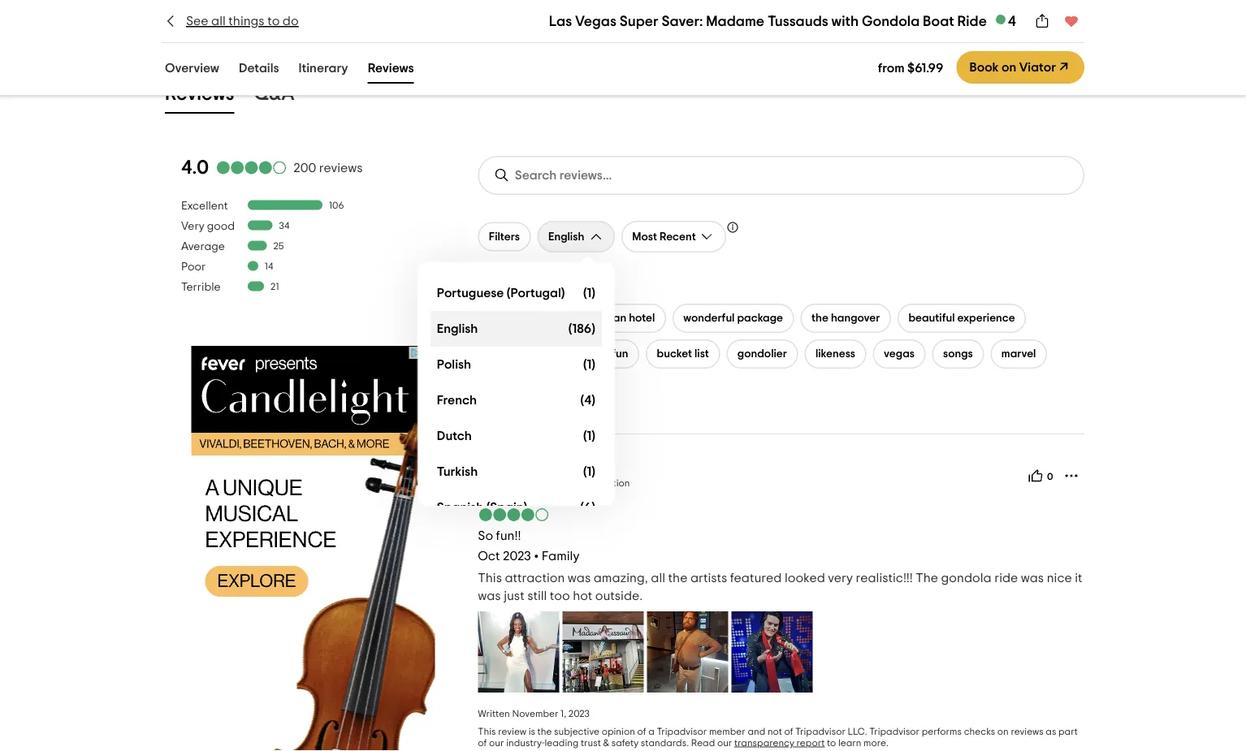 Task type: vqa. For each thing, say whether or not it's contained in the screenshot.
most recent
yes



Task type: describe. For each thing, give the bounding box(es) containing it.
2 see full review image image from the left
[[563, 612, 644, 693]]

artists
[[691, 572, 727, 585]]

subjective
[[554, 727, 600, 737]]

details
[[239, 61, 279, 74]]

museum
[[512, 313, 554, 324]]

200
[[294, 161, 316, 174]]

of down the written
[[478, 738, 487, 748]]

transparency report link
[[734, 738, 825, 748]]

2 horizontal spatial was
[[1021, 572, 1044, 585]]

1 horizontal spatial 4.0 of 5 bubbles image
[[478, 508, 550, 521]]

poor
[[181, 261, 206, 272]]

(1) for polish
[[583, 358, 595, 371]]

0 vertical spatial reviews
[[319, 161, 363, 174]]

so fun!! oct 2023 • family
[[478, 529, 580, 563]]

songs button
[[932, 339, 984, 369]]

option containing french
[[430, 383, 602, 418]]

filters
[[489, 231, 520, 242]]

very
[[828, 572, 853, 585]]

option containing turkish
[[430, 454, 602, 490]]

too
[[550, 590, 570, 603]]

beautiful
[[909, 313, 955, 324]]

las
[[549, 14, 572, 28]]

q&a
[[254, 84, 294, 103]]

list box containing portuguese (portugal)
[[417, 262, 615, 526]]

just
[[504, 590, 525, 603]]

industry-
[[506, 738, 545, 748]]

reviews for reviews button to the left
[[165, 84, 234, 103]]

so fun!! link
[[478, 529, 521, 542]]

mentions
[[527, 280, 580, 293]]

read
[[691, 738, 715, 748]]

boat
[[923, 14, 954, 28]]

part
[[1059, 727, 1078, 737]]

2023 for 1,
[[569, 709, 590, 719]]

tab list containing overview
[[142, 54, 437, 87]]

realistic!!!
[[856, 572, 913, 585]]

(186)
[[569, 322, 595, 335]]

book on viator link
[[957, 51, 1085, 84]]

more.
[[864, 738, 889, 748]]

see all things to do
[[186, 15, 299, 28]]

of right not
[[784, 727, 793, 737]]

written november 1, 2023
[[478, 709, 590, 719]]

option containing english
[[430, 311, 602, 347]]

ride
[[958, 14, 987, 28]]

$61.99
[[908, 61, 944, 74]]

package
[[737, 313, 783, 324]]

remove from trip image
[[1064, 13, 1080, 29]]

0 horizontal spatial all
[[211, 15, 226, 28]]

likeness button
[[805, 339, 867, 369]]

spanish (spain)
[[437, 501, 528, 514]]

report
[[797, 738, 825, 748]]

vegas
[[884, 348, 915, 360]]

very
[[181, 220, 204, 232]]

the inside button
[[812, 313, 829, 324]]

so
[[478, 529, 493, 542]]

performs
[[922, 727, 962, 737]]

1 horizontal spatial reviews button
[[365, 57, 417, 84]]

marvel
[[1002, 348, 1036, 360]]

ride
[[995, 572, 1018, 585]]

experience
[[958, 313, 1015, 324]]

gondolier
[[738, 348, 787, 360]]

las vegas super saver: madame tussauds with gondola boat ride
[[549, 14, 987, 28]]

filter reviews element
[[181, 199, 446, 300]]

4
[[1008, 14, 1016, 28]]

lots
[[578, 348, 597, 360]]

english inside option
[[437, 322, 478, 335]]

english inside popup button
[[549, 231, 584, 242]]

of inside button
[[599, 348, 610, 360]]

saver:
[[662, 14, 703, 28]]

(1) for portuguese (portugal)
[[583, 287, 595, 300]]

3 see full review image image from the left
[[647, 612, 728, 693]]

transparency
[[734, 738, 795, 748]]

filters button
[[478, 222, 531, 251]]

the
[[916, 572, 938, 585]]

overview
[[165, 61, 219, 74]]

very good
[[181, 220, 235, 232]]

transparency report to learn more.
[[734, 738, 889, 748]]

the hangover
[[812, 313, 880, 324]]

option containing polish
[[430, 347, 602, 383]]

this attraction was amazing, all the artists featured looked very realistic!!! the gondola ride was nice it was just still too hot outside.
[[478, 572, 1083, 603]]

0
[[1047, 472, 1053, 482]]

recent
[[660, 231, 696, 242]]

madame
[[706, 14, 765, 28]]

1,
[[561, 709, 566, 719]]

dutch
[[437, 430, 472, 443]]

1 tripadvisor from the left
[[657, 727, 707, 737]]

the inside this attraction was amazing, all the artists featured looked very realistic!!! the gondola ride was nice it was just still too hot outside.
[[668, 572, 688, 585]]

0 horizontal spatial reviews button
[[162, 79, 238, 114]]

&
[[603, 738, 609, 748]]

share image
[[1034, 13, 1051, 29]]

popular
[[478, 280, 524, 293]]

hangover
[[831, 313, 880, 324]]

venetian
[[582, 313, 627, 324]]

venetian hotel
[[582, 313, 655, 324]]

trust
[[581, 738, 601, 748]]

wax museum button
[[478, 304, 565, 333]]

the hangover button
[[801, 304, 891, 333]]

200 reviews
[[294, 161, 363, 174]]

beautiful experience button
[[898, 304, 1026, 333]]

0 vertical spatial on
[[1002, 61, 1017, 74]]



Task type: locate. For each thing, give the bounding box(es) containing it.
2 option from the top
[[430, 311, 602, 347]]

as
[[1046, 727, 1057, 737]]

search image
[[494, 167, 510, 183]]

french
[[437, 394, 477, 407]]

was right the ride
[[1021, 572, 1044, 585]]

4.0 of 5 bubbles image up fun!!
[[478, 508, 550, 521]]

see full review image image down this attraction was amazing, all the artists featured looked very realistic!!! the gondola ride was nice it was just still too hot outside.
[[732, 612, 813, 693]]

on right checks
[[998, 727, 1009, 737]]

1 horizontal spatial 2023
[[569, 709, 590, 719]]

still
[[527, 590, 547, 603]]

the left hangover
[[812, 313, 829, 324]]

fun
[[612, 348, 629, 360]]

see
[[186, 15, 208, 28]]

1 vertical spatial 4.0 of 5 bubbles image
[[478, 508, 550, 521]]

1 horizontal spatial to
[[827, 738, 836, 748]]

advertisement region
[[191, 346, 435, 752]]

all right see
[[211, 15, 226, 28]]

this for this review is the subjective opinion of a tripadvisor member and not of tripadvisor llc. tripadvisor performs checks on reviews as part of our industry-leading trust & safety standards. read our
[[478, 727, 496, 737]]

1 horizontal spatial was
[[568, 572, 591, 585]]

•
[[534, 550, 539, 563]]

beautiful experience
[[909, 313, 1015, 324]]

on right book
[[1002, 61, 1017, 74]]

5 option from the top
[[430, 418, 602, 454]]

wonderful package button
[[673, 304, 794, 333]]

portuguese (portugal)
[[437, 287, 565, 300]]

6 option from the top
[[430, 454, 602, 490]]

reviews
[[319, 161, 363, 174], [1011, 727, 1044, 737]]

0 horizontal spatial was
[[478, 590, 501, 603]]

bucket list
[[657, 348, 709, 360]]

polish
[[437, 358, 471, 371]]

0 horizontal spatial to
[[267, 15, 280, 28]]

is
[[529, 727, 535, 737]]

nice
[[1047, 572, 1072, 585]]

this for this attraction was amazing, all the artists featured looked very realistic!!! the gondola ride was nice it was just still too hot outside.
[[478, 572, 502, 585]]

spanish
[[437, 501, 484, 514]]

4 see full review image image from the left
[[732, 612, 813, 693]]

1 horizontal spatial reviews
[[1011, 727, 1044, 737]]

our down review in the left bottom of the page
[[489, 738, 504, 748]]

2 tab list from the top
[[142, 75, 1104, 117]]

reviews left as
[[1011, 727, 1044, 737]]

1 option from the top
[[430, 275, 602, 311]]

reviews button down overview
[[162, 79, 238, 114]]

0 horizontal spatial 2023
[[503, 550, 531, 563]]

1 horizontal spatial tripadvisor
[[796, 727, 846, 737]]

1 this from the top
[[478, 572, 502, 585]]

(portugal)
[[507, 287, 565, 300]]

0 vertical spatial 2023
[[503, 550, 531, 563]]

our
[[489, 738, 504, 748], [717, 738, 732, 748]]

do
[[283, 15, 299, 28]]

average
[[181, 241, 225, 252]]

llc.
[[848, 727, 867, 737]]

hotel
[[629, 313, 655, 324]]

leading
[[545, 738, 579, 748]]

tripadvisor up standards.
[[657, 727, 707, 737]]

tripadvisor
[[657, 727, 707, 737], [796, 727, 846, 737], [870, 727, 920, 737]]

0 vertical spatial all
[[211, 15, 226, 28]]

2023 for oct
[[503, 550, 531, 563]]

english up polish
[[437, 322, 478, 335]]

4 (1) from the top
[[583, 465, 595, 478]]

fun!!
[[496, 529, 521, 542]]

1 vertical spatial on
[[998, 727, 1009, 737]]

1 tab list from the top
[[142, 54, 437, 87]]

Search search field
[[515, 168, 651, 183]]

all
[[211, 15, 226, 28], [651, 572, 665, 585]]

tripadvisor up more. on the bottom of page
[[870, 727, 920, 737]]

to left do
[[267, 15, 280, 28]]

open options menu image
[[1064, 468, 1080, 484]]

4.0
[[181, 158, 209, 177]]

learn
[[838, 738, 862, 748]]

the right the is
[[538, 727, 552, 737]]

overview button
[[162, 57, 223, 84]]

(1) for dutch
[[583, 430, 595, 443]]

tab list
[[142, 54, 437, 87], [142, 75, 1104, 117]]

amazing,
[[594, 572, 648, 585]]

tab list containing reviews
[[142, 75, 1104, 117]]

all right amazing,
[[651, 572, 665, 585]]

things
[[229, 15, 265, 28]]

family
[[542, 550, 580, 563]]

(1) down "(4)"
[[583, 430, 595, 443]]

1 horizontal spatial the
[[668, 572, 688, 585]]

our down member
[[717, 738, 732, 748]]

likeness
[[816, 348, 856, 360]]

reviews for the right reviews button
[[368, 61, 414, 74]]

1 horizontal spatial all
[[651, 572, 665, 585]]

1 vertical spatial this
[[478, 727, 496, 737]]

english up mentions
[[549, 231, 584, 242]]

4.0 of 5 bubbles image
[[216, 161, 287, 174], [478, 508, 550, 521]]

tussauds
[[768, 14, 829, 28]]

1
[[570, 478, 573, 488]]

tripadvisor up "transparency report to learn more."
[[796, 727, 846, 737]]

this down the oct
[[478, 572, 502, 585]]

0 vertical spatial 4.0 of 5 bubbles image
[[216, 161, 287, 174]]

most recent button
[[621, 221, 727, 253]]

was up "hot"
[[568, 572, 591, 585]]

option containing spanish (spain)
[[430, 490, 602, 526]]

(1) right 1
[[583, 465, 595, 478]]

7 option from the top
[[430, 490, 602, 526]]

0 horizontal spatial reviews
[[319, 161, 363, 174]]

wax museum
[[489, 313, 554, 324]]

gondola
[[862, 14, 920, 28]]

2 vertical spatial the
[[538, 727, 552, 737]]

reviews down "overview" 'button' in the top of the page
[[165, 84, 234, 103]]

2 our from the left
[[717, 738, 732, 748]]

this down the written
[[478, 727, 496, 737]]

(1) left fun
[[583, 358, 595, 371]]

21
[[271, 282, 279, 292]]

4 option from the top
[[430, 383, 602, 418]]

0 vertical spatial this
[[478, 572, 502, 585]]

2 this from the top
[[478, 727, 496, 737]]

2 horizontal spatial tripadvisor
[[870, 727, 920, 737]]

1 horizontal spatial reviews
[[368, 61, 414, 74]]

see full review image image down just
[[478, 612, 559, 693]]

standards.
[[641, 738, 689, 748]]

0 horizontal spatial our
[[489, 738, 504, 748]]

2 (1) from the top
[[583, 358, 595, 371]]

not
[[768, 727, 782, 737]]

gondola
[[941, 572, 992, 585]]

all inside this attraction was amazing, all the artists featured looked very realistic!!! the gondola ride was nice it was just still too hot outside.
[[651, 572, 665, 585]]

attraction
[[505, 572, 565, 585]]

book
[[970, 61, 999, 74]]

opinion
[[602, 727, 635, 737]]

see full review image image down "outside."
[[563, 612, 644, 693]]

contribution
[[575, 478, 630, 488]]

good
[[207, 220, 235, 232]]

1 vertical spatial english
[[437, 322, 478, 335]]

this review is the subjective opinion of a tripadvisor member and not of tripadvisor llc. tripadvisor performs checks on reviews as part of our industry-leading trust & safety standards. read our
[[478, 727, 1078, 748]]

2023 inside so fun!! oct 2023 • family
[[503, 550, 531, 563]]

0 horizontal spatial english
[[437, 322, 478, 335]]

of left fun
[[599, 348, 610, 360]]

lots of fun button
[[567, 339, 639, 369]]

this inside this attraction was amazing, all the artists featured looked very realistic!!! the gondola ride was nice it was just still too hot outside.
[[478, 572, 502, 585]]

0 vertical spatial reviews
[[368, 61, 414, 74]]

list box
[[417, 262, 615, 526]]

viator
[[1019, 61, 1056, 74]]

1 vertical spatial the
[[668, 572, 688, 585]]

bucket list button
[[646, 339, 720, 369]]

november
[[512, 709, 559, 719]]

(1) up venetian
[[583, 287, 595, 300]]

1 vertical spatial reviews
[[1011, 727, 1044, 737]]

the inside this review is the subjective opinion of a tripadvisor member and not of tripadvisor llc. tripadvisor performs checks on reviews as part of our industry-leading trust & safety standards. read our
[[538, 727, 552, 737]]

2 horizontal spatial the
[[812, 313, 829, 324]]

0 vertical spatial english
[[549, 231, 584, 242]]

(6)
[[580, 501, 595, 514]]

2 tripadvisor from the left
[[796, 727, 846, 737]]

3 (1) from the top
[[583, 430, 595, 443]]

reviews inside this review is the subjective opinion of a tripadvisor member and not of tripadvisor llc. tripadvisor performs checks on reviews as part of our industry-leading trust & safety standards. read our
[[1011, 727, 1044, 737]]

marvel button
[[991, 339, 1047, 369]]

1 vertical spatial 2023
[[569, 709, 590, 719]]

0 vertical spatial to
[[267, 15, 280, 28]]

from
[[878, 61, 905, 74]]

option
[[430, 275, 602, 311], [430, 311, 602, 347], [430, 347, 602, 383], [430, 383, 602, 418], [430, 418, 602, 454], [430, 454, 602, 490], [430, 490, 602, 526]]

3 option from the top
[[430, 347, 602, 383]]

from $61.99
[[878, 61, 944, 74]]

0 horizontal spatial the
[[538, 727, 552, 737]]

see full review image image
[[478, 612, 559, 693], [563, 612, 644, 693], [647, 612, 728, 693], [732, 612, 813, 693]]

book on viator
[[970, 61, 1056, 74]]

1 see full review image image from the left
[[478, 612, 559, 693]]

reviews button right itinerary button
[[365, 57, 417, 84]]

review
[[498, 727, 527, 737]]

itinerary button
[[295, 57, 352, 84]]

most recent
[[632, 231, 696, 242]]

the left artists on the right of page
[[668, 572, 688, 585]]

(4)
[[581, 394, 595, 407]]

excellent
[[181, 200, 228, 211]]

reviews right itinerary
[[368, 61, 414, 74]]

this inside this review is the subjective opinion of a tripadvisor member and not of tripadvisor llc. tripadvisor performs checks on reviews as part of our industry-leading trust & safety standards. read our
[[478, 727, 496, 737]]

0 vertical spatial the
[[812, 313, 829, 324]]

venetian hotel button
[[571, 304, 666, 333]]

0 horizontal spatial reviews
[[165, 84, 234, 103]]

1 vertical spatial all
[[651, 572, 665, 585]]

2023 right 1,
[[569, 709, 590, 719]]

1 horizontal spatial our
[[717, 738, 732, 748]]

on inside this review is the subjective opinion of a tripadvisor member and not of tripadvisor llc. tripadvisor performs checks on reviews as part of our industry-leading trust & safety standards. read our
[[998, 727, 1009, 737]]

to left learn
[[827, 738, 836, 748]]

(1)
[[583, 287, 595, 300], [583, 358, 595, 371], [583, 430, 595, 443], [583, 465, 595, 478]]

details button
[[236, 57, 282, 84]]

1 our from the left
[[489, 738, 504, 748]]

1 horizontal spatial english
[[549, 231, 584, 242]]

2023 left •
[[503, 550, 531, 563]]

1 vertical spatial to
[[827, 738, 836, 748]]

wonderful
[[684, 313, 735, 324]]

option containing portuguese (portugal)
[[430, 275, 602, 311]]

106
[[329, 201, 344, 211]]

0 horizontal spatial 4.0 of 5 bubbles image
[[216, 161, 287, 174]]

option containing dutch
[[430, 418, 602, 454]]

vegas
[[575, 14, 617, 28]]

oct
[[478, 550, 500, 563]]

14
[[265, 262, 273, 272]]

gondolier button
[[727, 339, 798, 369]]

see full review image image down artists on the right of page
[[647, 612, 728, 693]]

checks
[[964, 727, 995, 737]]

and
[[748, 727, 766, 737]]

1 vertical spatial reviews
[[165, 84, 234, 103]]

wonderful package
[[684, 313, 783, 324]]

itinerary
[[299, 61, 348, 74]]

4.0 of 5 bubbles image left 200
[[216, 161, 287, 174]]

of left a
[[637, 727, 646, 737]]

reviews right 200
[[319, 161, 363, 174]]

1 (1) from the top
[[583, 287, 595, 300]]

3 tripadvisor from the left
[[870, 727, 920, 737]]

vegas button
[[873, 339, 926, 369]]

0 horizontal spatial tripadvisor
[[657, 727, 707, 737]]

(1) for turkish
[[583, 465, 595, 478]]

was left just
[[478, 590, 501, 603]]



